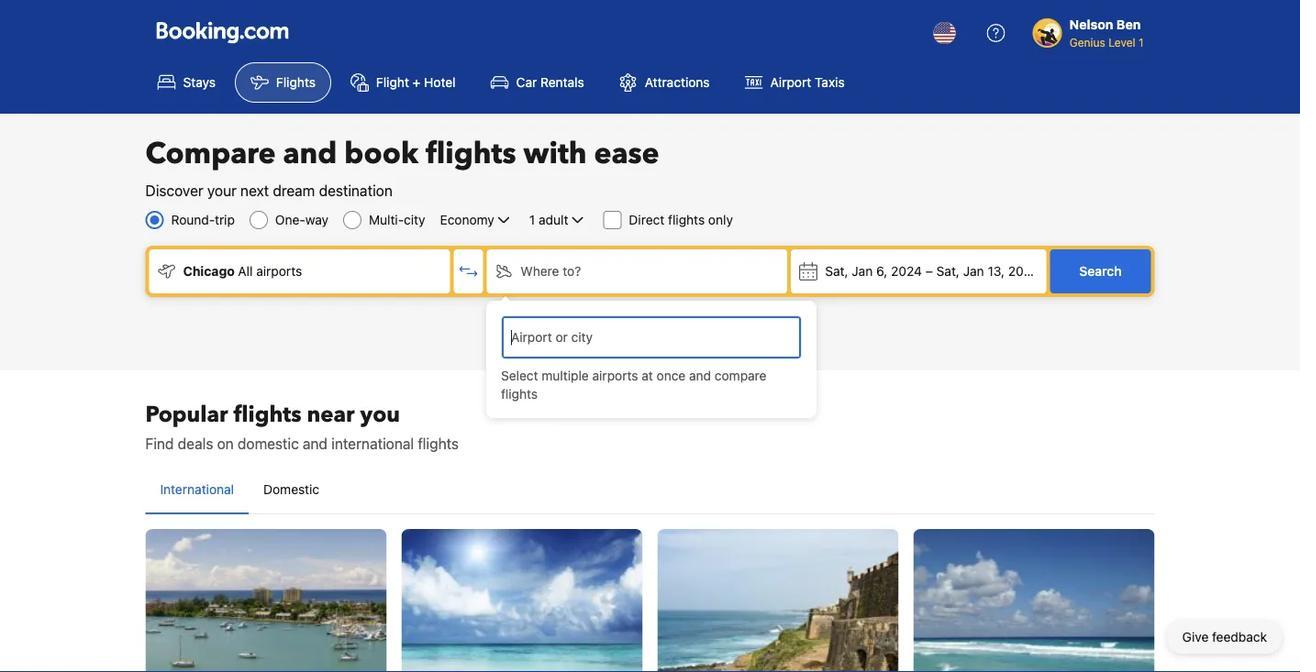 Task type: vqa. For each thing, say whether or not it's contained in the screenshot.
city
yes



Task type: describe. For each thing, give the bounding box(es) containing it.
airports for multiple
[[592, 368, 638, 384]]

flight
[[376, 75, 409, 90]]

1 adult button
[[527, 209, 588, 231]]

2 2024 from the left
[[1008, 264, 1039, 279]]

popular flights near you find deals on domestic and international flights
[[145, 400, 459, 453]]

1 inside nelson ben genius level 1
[[1139, 36, 1144, 49]]

1 2024 from the left
[[891, 264, 922, 279]]

deals
[[178, 435, 213, 453]]

hotel
[[424, 75, 456, 90]]

flights
[[276, 75, 316, 90]]

6,
[[876, 264, 888, 279]]

rentals
[[540, 75, 584, 90]]

stays link
[[142, 62, 231, 103]]

level
[[1108, 36, 1135, 49]]

nelson
[[1070, 17, 1113, 32]]

–
[[926, 264, 933, 279]]

direct
[[629, 212, 665, 228]]

and inside compare and book flights with ease discover your next dream destination
[[283, 134, 337, 174]]

car rentals
[[516, 75, 584, 90]]

airport taxis link
[[729, 62, 860, 103]]

give feedback button
[[1168, 621, 1282, 654]]

domestic button
[[249, 466, 334, 514]]

sat, jan 6, 2024 – sat, jan 13, 2024 button
[[791, 250, 1046, 294]]

round-
[[171, 212, 215, 228]]

book
[[344, 134, 418, 174]]

your
[[207, 182, 237, 200]]

compare
[[715, 368, 767, 384]]

with
[[523, 134, 587, 174]]

car rentals link
[[475, 62, 600, 103]]

attractions
[[645, 75, 710, 90]]

where to?
[[521, 264, 581, 279]]

find
[[145, 435, 174, 453]]

1 sat, from the left
[[825, 264, 848, 279]]

one-
[[275, 212, 305, 228]]

select
[[501, 368, 538, 384]]

ease
[[594, 134, 659, 174]]

attractions link
[[603, 62, 725, 103]]

1 adult
[[529, 212, 568, 228]]

1 inside 'popup button'
[[529, 212, 535, 228]]

international button
[[145, 466, 249, 514]]

genius
[[1070, 36, 1105, 49]]

round-trip
[[171, 212, 235, 228]]

domestic
[[263, 482, 319, 497]]

select multiple airports at once and compare flights
[[501, 368, 767, 402]]

airport
[[770, 75, 811, 90]]

one-way
[[275, 212, 328, 228]]

at
[[642, 368, 653, 384]]

direct flights only
[[629, 212, 733, 228]]

only
[[708, 212, 733, 228]]

you
[[360, 400, 400, 430]]

tab list containing international
[[145, 466, 1155, 516]]

flight + hotel
[[376, 75, 456, 90]]

discover
[[145, 182, 203, 200]]

multi-
[[369, 212, 404, 228]]

where
[[521, 264, 559, 279]]

to?
[[563, 264, 581, 279]]

compare and book flights with ease discover your next dream destination
[[145, 134, 659, 200]]



Task type: locate. For each thing, give the bounding box(es) containing it.
1 jan from the left
[[852, 264, 873, 279]]

domestic
[[238, 435, 299, 453]]

airports
[[256, 264, 302, 279], [592, 368, 638, 384]]

0 horizontal spatial 2024
[[891, 264, 922, 279]]

compare
[[145, 134, 276, 174]]

flights link
[[235, 62, 331, 103]]

1 horizontal spatial 1
[[1139, 36, 1144, 49]]

taxis
[[815, 75, 845, 90]]

international
[[331, 435, 414, 453]]

0 horizontal spatial sat,
[[825, 264, 848, 279]]

2 jan from the left
[[963, 264, 984, 279]]

where to? button
[[487, 250, 787, 294]]

0 vertical spatial 1
[[1139, 36, 1144, 49]]

flights left 'only'
[[668, 212, 705, 228]]

city
[[404, 212, 425, 228]]

1 vertical spatial 1
[[529, 212, 535, 228]]

and inside 'select multiple airports at once and compare flights'
[[689, 368, 711, 384]]

2 sat, from the left
[[936, 264, 960, 279]]

2024 left –
[[891, 264, 922, 279]]

multi-city
[[369, 212, 425, 228]]

near
[[307, 400, 355, 430]]

flights inside compare and book flights with ease discover your next dream destination
[[426, 134, 516, 174]]

2024 right 13,
[[1008, 264, 1039, 279]]

nelson ben genius level 1
[[1070, 17, 1144, 49]]

destination
[[319, 182, 393, 200]]

1 right level
[[1139, 36, 1144, 49]]

2024
[[891, 264, 922, 279], [1008, 264, 1039, 279]]

and right the once
[[689, 368, 711, 384]]

sat,
[[825, 264, 848, 279], [936, 264, 960, 279]]

0 horizontal spatial 1
[[529, 212, 535, 228]]

jan
[[852, 264, 873, 279], [963, 264, 984, 279]]

1 horizontal spatial jan
[[963, 264, 984, 279]]

flights right international
[[418, 435, 459, 453]]

and inside popular flights near you find deals on domestic and international flights
[[303, 435, 328, 453]]

flights
[[426, 134, 516, 174], [668, 212, 705, 228], [501, 387, 538, 402], [234, 400, 301, 430], [418, 435, 459, 453]]

trip
[[215, 212, 235, 228]]

flights up domestic
[[234, 400, 301, 430]]

once
[[657, 368, 686, 384]]

flights up economy
[[426, 134, 516, 174]]

+
[[413, 75, 421, 90]]

0 horizontal spatial airports
[[256, 264, 302, 279]]

0 vertical spatial airports
[[256, 264, 302, 279]]

dream
[[273, 182, 315, 200]]

1 vertical spatial and
[[689, 368, 711, 384]]

charlotte to cancún image
[[913, 529, 1155, 673]]

stays
[[183, 75, 216, 90]]

sat, jan 6, 2024 – sat, jan 13, 2024
[[825, 264, 1039, 279]]

charlotte to montego bay image
[[145, 529, 387, 673]]

2 vertical spatial and
[[303, 435, 328, 453]]

1 left "adult"
[[529, 212, 535, 228]]

search button
[[1050, 250, 1151, 294]]

multiple
[[542, 368, 589, 384]]

and down near
[[303, 435, 328, 453]]

on
[[217, 435, 234, 453]]

13,
[[988, 264, 1005, 279]]

jan left 6,
[[852, 264, 873, 279]]

give feedback
[[1182, 630, 1267, 645]]

adult
[[539, 212, 568, 228]]

1
[[1139, 36, 1144, 49], [529, 212, 535, 228]]

next
[[240, 182, 269, 200]]

sat, left 6,
[[825, 264, 848, 279]]

flights inside 'select multiple airports at once and compare flights'
[[501, 387, 538, 402]]

sat, right –
[[936, 264, 960, 279]]

and
[[283, 134, 337, 174], [689, 368, 711, 384], [303, 435, 328, 453]]

feedback
[[1212, 630, 1267, 645]]

airports left at
[[592, 368, 638, 384]]

charlotte to san juan image
[[657, 529, 899, 673]]

way
[[305, 212, 328, 228]]

booking.com logo image
[[156, 22, 289, 44], [156, 22, 289, 44]]

Airport or city text field
[[509, 328, 794, 348]]

international
[[160, 482, 234, 497]]

economy
[[440, 212, 494, 228]]

search
[[1079, 264, 1122, 279]]

charlotte to punta cana image
[[401, 529, 643, 673]]

tab list
[[145, 466, 1155, 516]]

0 vertical spatial and
[[283, 134, 337, 174]]

chicago
[[183, 264, 235, 279]]

1 horizontal spatial airports
[[592, 368, 638, 384]]

all
[[238, 264, 253, 279]]

ben
[[1117, 17, 1141, 32]]

chicago all airports
[[183, 264, 302, 279]]

flights down select
[[501, 387, 538, 402]]

jan left 13,
[[963, 264, 984, 279]]

airport taxis
[[770, 75, 845, 90]]

1 horizontal spatial sat,
[[936, 264, 960, 279]]

and up dream
[[283, 134, 337, 174]]

popular
[[145, 400, 228, 430]]

flight + hotel link
[[335, 62, 471, 103]]

airports for all
[[256, 264, 302, 279]]

give
[[1182, 630, 1209, 645]]

0 horizontal spatial jan
[[852, 264, 873, 279]]

1 horizontal spatial 2024
[[1008, 264, 1039, 279]]

1 vertical spatial airports
[[592, 368, 638, 384]]

car
[[516, 75, 537, 90]]

airports right all
[[256, 264, 302, 279]]

airports inside 'select multiple airports at once and compare flights'
[[592, 368, 638, 384]]



